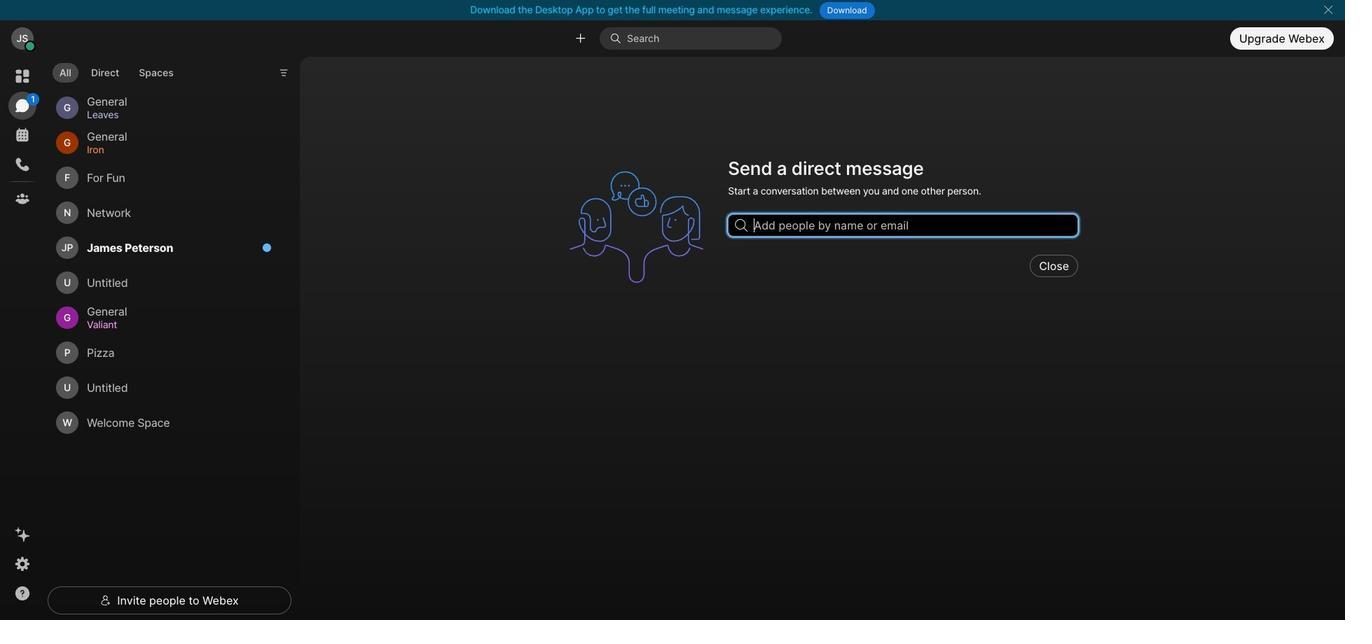 Task type: describe. For each thing, give the bounding box(es) containing it.
pizza list item
[[50, 336, 280, 371]]

leaves element
[[87, 107, 264, 123]]

2 general list item from the top
[[50, 126, 280, 161]]

search_18 image
[[735, 220, 748, 232]]

for fun list item
[[50, 161, 280, 196]]

Add people by name or email text field
[[728, 215, 1079, 237]]

3 general list item from the top
[[50, 301, 280, 336]]

1 general list item from the top
[[50, 91, 280, 126]]

welcome space list item
[[50, 406, 280, 441]]



Task type: vqa. For each thing, say whether or not it's contained in the screenshot.
the Pacing Issues 'List Item'
no



Task type: locate. For each thing, give the bounding box(es) containing it.
navigation
[[0, 57, 45, 621]]

1 vertical spatial untitled list item
[[50, 371, 280, 406]]

0 vertical spatial untitled list item
[[50, 266, 280, 301]]

start a conversation between you and one other person. image
[[563, 153, 720, 302]]

iron element
[[87, 142, 264, 158]]

untitled list item down valiant element
[[50, 371, 280, 406]]

new messages image
[[262, 243, 272, 253]]

cancel_16 image
[[1323, 4, 1334, 15]]

untitled list item
[[50, 266, 280, 301], [50, 371, 280, 406]]

2 untitled list item from the top
[[50, 371, 280, 406]]

tab list
[[49, 55, 184, 87]]

1 untitled list item from the top
[[50, 266, 280, 301]]

webex tab list
[[8, 62, 39, 213]]

valiant element
[[87, 318, 264, 333]]

general list item
[[50, 91, 280, 126], [50, 126, 280, 161], [50, 301, 280, 336]]

network list item
[[50, 196, 280, 231]]

james peterson, new messages list item
[[50, 231, 280, 266]]

untitled list item up valiant element
[[50, 266, 280, 301]]



